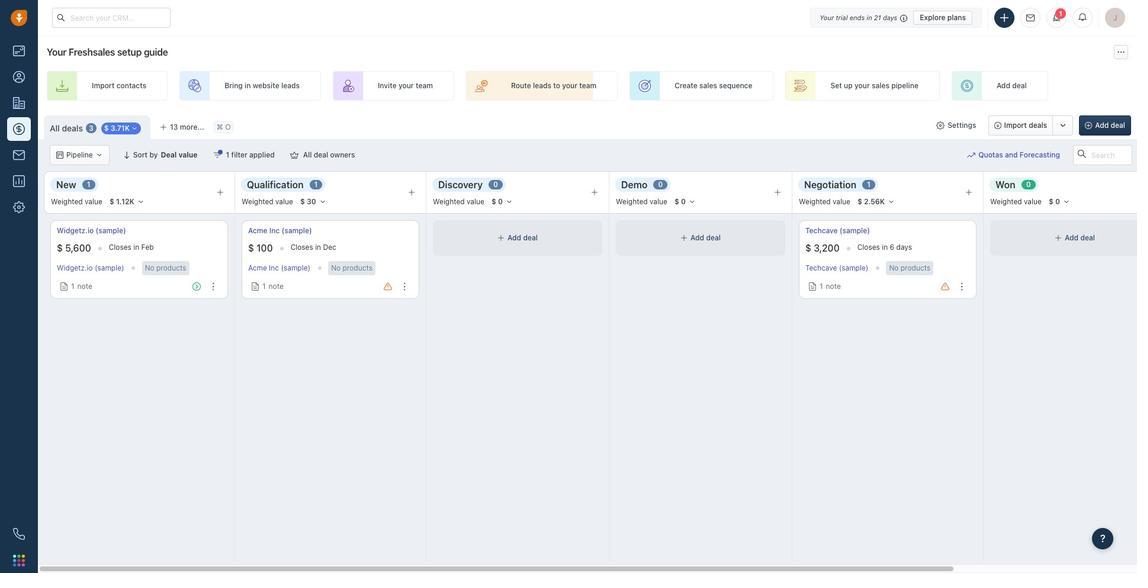 Task type: locate. For each thing, give the bounding box(es) containing it.
$ 0 for discovery
[[492, 197, 503, 206]]

closes left feb
[[109, 243, 131, 252]]

2 closes from the left
[[291, 243, 313, 252]]

techcave (sample) link
[[806, 226, 870, 236], [806, 264, 869, 273]]

1 vertical spatial import
[[1004, 121, 1027, 130]]

by
[[150, 150, 158, 159]]

3 closes from the left
[[857, 243, 880, 252]]

widgetz.io up $ 5,600
[[57, 226, 94, 235]]

2 weighted from the left
[[242, 197, 273, 206]]

no products
[[145, 264, 186, 272], [331, 264, 373, 272], [889, 264, 931, 272]]

0 vertical spatial techcave (sample) link
[[806, 226, 870, 236]]

1 techcave (sample) from the top
[[806, 226, 870, 235]]

weighted value down new at the top left
[[51, 197, 102, 206]]

container_wx8msf4aqz5i3rn1 image inside pipeline dropdown button
[[56, 152, 63, 159]]

your
[[399, 81, 414, 90], [562, 81, 577, 90], [855, 81, 870, 90]]

0 horizontal spatial products
[[156, 264, 186, 272]]

techcave (sample) link down the 3,200 at the right of the page
[[806, 264, 869, 273]]

leads left to
[[533, 81, 551, 90]]

no down feb
[[145, 264, 154, 272]]

your left the freshsales
[[47, 47, 66, 57]]

1 acme inc (sample) from the top
[[248, 226, 312, 235]]

days right the 6
[[896, 243, 912, 252]]

3 1 note from the left
[[820, 282, 841, 291]]

0 vertical spatial acme
[[248, 226, 267, 235]]

acme inc (sample) down '100'
[[248, 264, 310, 273]]

2 horizontal spatial 1 note
[[820, 282, 841, 291]]

weighted down negotiation
[[799, 197, 831, 206]]

techcave down $ 3,200
[[806, 264, 837, 273]]

products
[[156, 264, 186, 272], [343, 264, 373, 272], [901, 264, 931, 272]]

import for import contacts
[[92, 81, 115, 90]]

(sample) inside widgetz.io (sample) link
[[96, 226, 126, 235]]

sales right create
[[700, 81, 717, 90]]

explore
[[920, 13, 946, 22]]

3 weighted from the left
[[433, 197, 465, 206]]

more...
[[180, 123, 204, 131]]

inc
[[269, 226, 280, 235], [269, 264, 279, 273]]

1 vertical spatial your
[[47, 47, 66, 57]]

3 $ 0 from the left
[[1049, 197, 1060, 206]]

your right to
[[562, 81, 577, 90]]

feb
[[141, 243, 154, 252]]

2 no from the left
[[331, 264, 341, 272]]

widgetz.io (sample)
[[57, 226, 126, 235], [57, 264, 124, 273]]

closes in feb
[[109, 243, 154, 252]]

no products for $ 3,200
[[889, 264, 931, 272]]

dec
[[323, 243, 336, 252]]

2 horizontal spatial your
[[855, 81, 870, 90]]

your for your freshsales setup guide
[[47, 47, 66, 57]]

techcave (sample) up the 3,200 at the right of the page
[[806, 226, 870, 235]]

0 horizontal spatial leads
[[281, 81, 300, 90]]

import contacts link
[[47, 71, 168, 101]]

all left owners
[[303, 150, 312, 159]]

$ 0
[[492, 197, 503, 206], [675, 197, 686, 206], [1049, 197, 1060, 206]]

0 vertical spatial techcave
[[806, 226, 838, 235]]

value
[[178, 150, 198, 159], [85, 197, 102, 206], [275, 197, 293, 206], [467, 197, 484, 206], [650, 197, 667, 206], [833, 197, 850, 206], [1024, 197, 1042, 206]]

1 horizontal spatial closes
[[291, 243, 313, 252]]

deal
[[1012, 81, 1027, 90], [1111, 121, 1125, 130], [314, 150, 328, 159], [523, 234, 538, 242], [706, 234, 721, 242], [1081, 234, 1095, 242]]

your right invite
[[399, 81, 414, 90]]

no products down dec
[[331, 264, 373, 272]]

deals up the forecasting
[[1029, 121, 1047, 130]]

1 horizontal spatial products
[[343, 264, 373, 272]]

2 sales from the left
[[872, 81, 890, 90]]

website
[[253, 81, 279, 90]]

weighted value down qualification on the left top
[[242, 197, 293, 206]]

2 acme from the top
[[248, 264, 267, 273]]

0 horizontal spatial no
[[145, 264, 154, 272]]

deals inside button
[[1029, 121, 1047, 130]]

no products down the 6
[[889, 264, 931, 272]]

0 horizontal spatial $ 0 button
[[486, 195, 518, 208]]

no for $ 5,600
[[145, 264, 154, 272]]

2 horizontal spatial no
[[889, 264, 899, 272]]

(sample)
[[96, 226, 126, 235], [282, 226, 312, 235], [840, 226, 870, 235], [95, 264, 124, 273], [281, 264, 310, 273], [839, 264, 869, 273]]

1 vertical spatial techcave (sample)
[[806, 264, 869, 273]]

1 note from the left
[[77, 282, 92, 291]]

0 vertical spatial your
[[820, 13, 834, 21]]

3 products from the left
[[901, 264, 931, 272]]

2 widgetz.io from the top
[[57, 264, 93, 273]]

in right bring
[[245, 81, 251, 90]]

note down '5,600'
[[77, 282, 92, 291]]

sales left pipeline
[[872, 81, 890, 90]]

closes left the 6
[[857, 243, 880, 252]]

container_wx8msf4aqz5i3rn1 image inside all deal owners button
[[290, 151, 298, 159]]

weighted value for won
[[990, 197, 1042, 206]]

0 vertical spatial all
[[50, 123, 60, 133]]

acme inc (sample) link down '100'
[[248, 264, 310, 273]]

1 no products from the left
[[145, 264, 186, 272]]

2 horizontal spatial products
[[901, 264, 931, 272]]

⌘ o
[[217, 123, 231, 132]]

1 vertical spatial acme inc (sample)
[[248, 264, 310, 273]]

3 note from the left
[[826, 282, 841, 291]]

2 1 note from the left
[[262, 282, 284, 291]]

0 vertical spatial inc
[[269, 226, 280, 235]]

1 1 note from the left
[[71, 282, 92, 291]]

import left contacts
[[92, 81, 115, 90]]

1 techcave (sample) link from the top
[[806, 226, 870, 236]]

0 vertical spatial acme inc (sample)
[[248, 226, 312, 235]]

techcave (sample) link up the 3,200 at the right of the page
[[806, 226, 870, 236]]

1 weighted value from the left
[[51, 197, 102, 206]]

2 widgetz.io (sample) link from the top
[[57, 264, 124, 273]]

4 weighted from the left
[[616, 197, 648, 206]]

acme inc (sample) up '100'
[[248, 226, 312, 235]]

1 techcave from the top
[[806, 226, 838, 235]]

5 weighted from the left
[[799, 197, 831, 206]]

negotiation
[[804, 179, 856, 190]]

1 horizontal spatial leads
[[533, 81, 551, 90]]

deal inside button
[[314, 150, 328, 159]]

3.71k
[[111, 124, 130, 133]]

1 sales from the left
[[700, 81, 717, 90]]

container_wx8msf4aqz5i3rn1 image inside '1 filter applied' button
[[213, 151, 221, 159]]

widgetz.io (sample) link down '5,600'
[[57, 264, 124, 273]]

deals left '3'
[[62, 123, 83, 133]]

1 vertical spatial inc
[[269, 264, 279, 273]]

team right invite
[[416, 81, 433, 90]]

weighted value down negotiation
[[799, 197, 850, 206]]

invite your team
[[378, 81, 433, 90]]

add deal
[[997, 81, 1027, 90], [1095, 121, 1125, 130], [508, 234, 538, 242], [691, 234, 721, 242], [1065, 234, 1095, 242]]

0 horizontal spatial your
[[47, 47, 66, 57]]

no down dec
[[331, 264, 341, 272]]

widgetz.io (sample) down '5,600'
[[57, 264, 124, 273]]

1 $ 0 from the left
[[492, 197, 503, 206]]

closes for $ 5,600
[[109, 243, 131, 252]]

set up your sales pipeline
[[831, 81, 919, 90]]

phone image
[[13, 528, 25, 540]]

weighted value for new
[[51, 197, 102, 206]]

1 vertical spatial all
[[303, 150, 312, 159]]

add deal inside 'link'
[[997, 81, 1027, 90]]

widgetz.io (sample) up '5,600'
[[57, 226, 126, 235]]

value for discovery
[[467, 197, 484, 206]]

no down the 6
[[889, 264, 899, 272]]

2 $ 0 from the left
[[675, 197, 686, 206]]

in for new
[[133, 243, 139, 252]]

1 vertical spatial widgetz.io (sample)
[[57, 264, 124, 273]]

(sample) down the 3,200 at the right of the page
[[839, 264, 869, 273]]

1 leads from the left
[[281, 81, 300, 90]]

2 widgetz.io (sample) from the top
[[57, 264, 124, 273]]

widgetz.io (sample) link up '5,600'
[[57, 226, 126, 236]]

weighted down qualification on the left top
[[242, 197, 273, 206]]

1 horizontal spatial $ 0 button
[[669, 195, 701, 208]]

1 horizontal spatial $ 0
[[675, 197, 686, 206]]

team right to
[[579, 81, 597, 90]]

1 horizontal spatial your
[[820, 13, 834, 21]]

phone element
[[7, 522, 31, 546]]

1 horizontal spatial 1 note
[[262, 282, 284, 291]]

techcave up $ 3,200
[[806, 226, 838, 235]]

2 inc from the top
[[269, 264, 279, 273]]

closes left dec
[[291, 243, 313, 252]]

invite your team link
[[333, 71, 454, 101]]

2 horizontal spatial $ 0 button
[[1044, 195, 1076, 208]]

closes for $ 3,200
[[857, 243, 880, 252]]

all deal owners
[[303, 150, 355, 159]]

in left dec
[[315, 243, 321, 252]]

Search your CRM... text field
[[52, 8, 171, 28]]

1 closes from the left
[[109, 243, 131, 252]]

quotas and forecasting link
[[967, 145, 1072, 165]]

$ 5,600
[[57, 243, 91, 254]]

your right "up" at the top right of the page
[[855, 81, 870, 90]]

3 no from the left
[[889, 264, 899, 272]]

in for qualification
[[315, 243, 321, 252]]

(sample) down $ 2.56k
[[840, 226, 870, 235]]

1 acme from the top
[[248, 226, 267, 235]]

3 no products from the left
[[889, 264, 931, 272]]

add deal button
[[1079, 115, 1131, 136]]

deals for all
[[62, 123, 83, 133]]

weighted value
[[51, 197, 102, 206], [242, 197, 293, 206], [433, 197, 484, 206], [616, 197, 667, 206], [799, 197, 850, 206], [990, 197, 1042, 206]]

1.12k
[[116, 197, 134, 206]]

note down the 3,200 at the right of the page
[[826, 282, 841, 291]]

1 note down '5,600'
[[71, 282, 92, 291]]

2 horizontal spatial closes
[[857, 243, 880, 252]]

no products for $ 100
[[331, 264, 373, 272]]

acme
[[248, 226, 267, 235], [248, 264, 267, 273]]

2 your from the left
[[562, 81, 577, 90]]

0 horizontal spatial sales
[[700, 81, 717, 90]]

$ 2.56k button
[[852, 195, 900, 208]]

container_wx8msf4aqz5i3rn1 image
[[290, 151, 298, 159], [967, 151, 976, 159], [96, 152, 103, 159], [1055, 235, 1062, 242], [60, 283, 68, 291], [251, 283, 259, 291]]

1 inside button
[[226, 150, 229, 159]]

1 weighted from the left
[[51, 197, 83, 206]]

2.56k
[[864, 197, 885, 206]]

0 horizontal spatial your
[[399, 81, 414, 90]]

freshworks switcher image
[[13, 555, 25, 567]]

weighted down the discovery
[[433, 197, 465, 206]]

weighted for won
[[990, 197, 1022, 206]]

weighted down demo
[[616, 197, 648, 206]]

1 note down '100'
[[262, 282, 284, 291]]

2 leads from the left
[[533, 81, 551, 90]]

1 horizontal spatial no
[[331, 264, 341, 272]]

1 vertical spatial acme inc (sample) link
[[248, 264, 310, 273]]

acme inc (sample) link up '100'
[[248, 226, 312, 236]]

2 acme inc (sample) link from the top
[[248, 264, 310, 273]]

applied
[[249, 150, 275, 159]]

3 $ 0 button from the left
[[1044, 195, 1076, 208]]

all inside all deal owners button
[[303, 150, 312, 159]]

weighted for demo
[[616, 197, 648, 206]]

note for $ 100
[[269, 282, 284, 291]]

closes
[[109, 243, 131, 252], [291, 243, 313, 252], [857, 243, 880, 252]]

2 products from the left
[[343, 264, 373, 272]]

acme down $ 100
[[248, 264, 267, 273]]

inc down '100'
[[269, 264, 279, 273]]

$ 3.71k
[[104, 124, 130, 133]]

0 vertical spatial techcave (sample)
[[806, 226, 870, 235]]

weighted value down won
[[990, 197, 1042, 206]]

1 no from the left
[[145, 264, 154, 272]]

6
[[890, 243, 894, 252]]

import up quotas and forecasting
[[1004, 121, 1027, 130]]

(sample) up closes in feb
[[96, 226, 126, 235]]

in
[[867, 13, 872, 21], [245, 81, 251, 90], [133, 243, 139, 252], [315, 243, 321, 252], [882, 243, 888, 252]]

deals
[[1029, 121, 1047, 130], [62, 123, 83, 133]]

weighted down new at the top left
[[51, 197, 83, 206]]

0 horizontal spatial all
[[50, 123, 60, 133]]

0 horizontal spatial closes
[[109, 243, 131, 252]]

$ 0 button
[[486, 195, 518, 208], [669, 195, 701, 208], [1044, 195, 1076, 208]]

1 horizontal spatial import
[[1004, 121, 1027, 130]]

1 note
[[71, 282, 92, 291], [262, 282, 284, 291], [820, 282, 841, 291]]

1 vertical spatial techcave (sample) link
[[806, 264, 869, 273]]

$ 30 button
[[295, 195, 332, 208]]

weighted
[[51, 197, 83, 206], [242, 197, 273, 206], [433, 197, 465, 206], [616, 197, 648, 206], [799, 197, 831, 206], [990, 197, 1022, 206]]

team
[[416, 81, 433, 90], [579, 81, 597, 90]]

$ inside button
[[110, 197, 114, 206]]

1 note down the 3,200 at the right of the page
[[820, 282, 841, 291]]

contacts
[[116, 81, 146, 90]]

acme up $ 100
[[248, 226, 267, 235]]

in left the 6
[[882, 243, 888, 252]]

import inside button
[[1004, 121, 1027, 130]]

2 $ 0 button from the left
[[669, 195, 701, 208]]

$ 0 for demo
[[675, 197, 686, 206]]

0 horizontal spatial no products
[[145, 264, 186, 272]]

1 horizontal spatial deals
[[1029, 121, 1047, 130]]

owners
[[330, 150, 355, 159]]

0 vertical spatial widgetz.io
[[57, 226, 94, 235]]

0 horizontal spatial $ 0
[[492, 197, 503, 206]]

2 no products from the left
[[331, 264, 373, 272]]

1 widgetz.io (sample) link from the top
[[57, 226, 126, 236]]

days
[[883, 13, 897, 21], [896, 243, 912, 252]]

0 horizontal spatial team
[[416, 81, 433, 90]]

5 weighted value from the left
[[799, 197, 850, 206]]

1 horizontal spatial note
[[269, 282, 284, 291]]

note down '100'
[[269, 282, 284, 291]]

weighted for negotiation
[[799, 197, 831, 206]]

weighted value for discovery
[[433, 197, 484, 206]]

1
[[1059, 10, 1063, 17], [226, 150, 229, 159], [87, 180, 90, 189], [314, 180, 318, 189], [867, 180, 871, 189], [71, 282, 74, 291], [262, 282, 266, 291], [820, 282, 823, 291]]

your
[[820, 13, 834, 21], [47, 47, 66, 57]]

in left feb
[[133, 243, 139, 252]]

0 horizontal spatial deals
[[62, 123, 83, 133]]

all deals link
[[50, 122, 83, 134]]

1 link
[[1047, 8, 1067, 28]]

$ 1.12k
[[110, 197, 134, 206]]

2 weighted value from the left
[[242, 197, 293, 206]]

all left '3'
[[50, 123, 60, 133]]

$ 3.71k button
[[101, 123, 141, 135]]

$ inside dropdown button
[[104, 124, 109, 133]]

weighted for new
[[51, 197, 83, 206]]

techcave (sample) down the 3,200 at the right of the page
[[806, 264, 869, 273]]

0 vertical spatial widgetz.io (sample)
[[57, 226, 126, 235]]

weighted value for negotiation
[[799, 197, 850, 206]]

1 note for $ 5,600
[[71, 282, 92, 291]]

discovery
[[438, 179, 483, 190]]

import inside "link"
[[92, 81, 115, 90]]

1 vertical spatial widgetz.io (sample) link
[[57, 264, 124, 273]]

13
[[170, 123, 178, 131]]

settings button
[[931, 115, 982, 136]]

1 horizontal spatial no products
[[331, 264, 373, 272]]

1 note for $ 100
[[262, 282, 284, 291]]

value for won
[[1024, 197, 1042, 206]]

2 note from the left
[[269, 282, 284, 291]]

1 $ 0 button from the left
[[486, 195, 518, 208]]

4 weighted value from the left
[[616, 197, 667, 206]]

1 vertical spatial techcave
[[806, 264, 837, 273]]

1 your from the left
[[399, 81, 414, 90]]

2 horizontal spatial $ 0
[[1049, 197, 1060, 206]]

deal inside 'link'
[[1012, 81, 1027, 90]]

$ 0 for won
[[1049, 197, 1060, 206]]

your left trial
[[820, 13, 834, 21]]

1 horizontal spatial your
[[562, 81, 577, 90]]

0 vertical spatial import
[[92, 81, 115, 90]]

ends
[[850, 13, 865, 21]]

2 horizontal spatial note
[[826, 282, 841, 291]]

0 horizontal spatial note
[[77, 282, 92, 291]]

and
[[1005, 151, 1018, 160]]

weighted down won
[[990, 197, 1022, 206]]

weighted for discovery
[[433, 197, 465, 206]]

weighted value down demo
[[616, 197, 667, 206]]

5,600
[[65, 243, 91, 254]]

0 horizontal spatial 1 note
[[71, 282, 92, 291]]

1 team from the left
[[416, 81, 433, 90]]

0 vertical spatial acme inc (sample) link
[[248, 226, 312, 236]]

note for $ 5,600
[[77, 282, 92, 291]]

6 weighted value from the left
[[990, 197, 1042, 206]]

weighted value down the discovery
[[433, 197, 484, 206]]

leads right website
[[281, 81, 300, 90]]

(sample) inside techcave (sample) link
[[840, 226, 870, 235]]

widgetz.io down $ 5,600
[[57, 264, 93, 273]]

all
[[50, 123, 60, 133], [303, 150, 312, 159]]

value for new
[[85, 197, 102, 206]]

add deal inside "button"
[[1095, 121, 1125, 130]]

0 vertical spatial widgetz.io (sample) link
[[57, 226, 126, 236]]

1 horizontal spatial team
[[579, 81, 597, 90]]

1 vertical spatial days
[[896, 243, 912, 252]]

sales
[[700, 81, 717, 90], [872, 81, 890, 90]]

no products down feb
[[145, 264, 186, 272]]

days right 21
[[883, 13, 897, 21]]

(sample) down closes in feb
[[95, 264, 124, 273]]

3 weighted value from the left
[[433, 197, 484, 206]]

1 horizontal spatial all
[[303, 150, 312, 159]]

1 horizontal spatial sales
[[872, 81, 890, 90]]

up
[[844, 81, 853, 90]]

1 vertical spatial acme
[[248, 264, 267, 273]]

container_wx8msf4aqz5i3rn1 image
[[937, 121, 945, 130], [131, 125, 138, 132], [213, 151, 221, 159], [56, 152, 63, 159], [498, 235, 505, 242], [681, 235, 688, 242], [808, 283, 817, 291]]

⌘
[[217, 123, 223, 132]]

1 products from the left
[[156, 264, 186, 272]]

$ 0 button for won
[[1044, 195, 1076, 208]]

2 horizontal spatial no products
[[889, 264, 931, 272]]

widgetz.io (sample) link
[[57, 226, 126, 236], [57, 264, 124, 273]]

note for $ 3,200
[[826, 282, 841, 291]]

1 vertical spatial widgetz.io
[[57, 264, 93, 273]]

inc up '100'
[[269, 226, 280, 235]]

0 horizontal spatial import
[[92, 81, 115, 90]]

6 weighted from the left
[[990, 197, 1022, 206]]



Task type: describe. For each thing, give the bounding box(es) containing it.
deals for import
[[1029, 121, 1047, 130]]

set up your sales pipeline link
[[786, 71, 940, 101]]

qualification
[[247, 179, 304, 190]]

Search field
[[1073, 145, 1132, 165]]

$ 0 button for demo
[[669, 195, 701, 208]]

$ 100
[[248, 243, 273, 254]]

1 widgetz.io (sample) from the top
[[57, 226, 126, 235]]

container_wx8msf4aqz5i3rn1 image inside $ 3.71k button
[[131, 125, 138, 132]]

weighted for qualification
[[242, 197, 273, 206]]

explore plans
[[920, 13, 966, 22]]

in for negotiation
[[882, 243, 888, 252]]

1 widgetz.io from the top
[[57, 226, 94, 235]]

products for $ 5,600
[[156, 264, 186, 272]]

set
[[831, 81, 842, 90]]

weighted value for demo
[[616, 197, 667, 206]]

o
[[225, 123, 231, 132]]

100
[[256, 243, 273, 254]]

3,200
[[814, 243, 840, 254]]

pipeline
[[66, 151, 93, 160]]

1 acme inc (sample) link from the top
[[248, 226, 312, 236]]

all for deals
[[50, 123, 60, 133]]

sequence
[[719, 81, 752, 90]]

create sales sequence link
[[630, 71, 774, 101]]

create sales sequence
[[675, 81, 752, 90]]

container_wx8msf4aqz5i3rn1 image inside quotas and forecasting link
[[967, 151, 976, 159]]

products for $ 3,200
[[901, 264, 931, 272]]

2 team from the left
[[579, 81, 597, 90]]

settings
[[948, 121, 976, 130]]

add deal link
[[952, 71, 1048, 101]]

your freshsales setup guide
[[47, 47, 168, 57]]

import deals group
[[988, 115, 1073, 136]]

to
[[553, 81, 560, 90]]

bring
[[225, 81, 243, 90]]

value for demo
[[650, 197, 667, 206]]

container_wx8msf4aqz5i3rn1 image inside pipeline dropdown button
[[96, 152, 103, 159]]

closes in 6 days
[[857, 243, 912, 252]]

$ 0 button for discovery
[[486, 195, 518, 208]]

invite
[[378, 81, 397, 90]]

no for $ 100
[[331, 264, 341, 272]]

2 acme inc (sample) from the top
[[248, 264, 310, 273]]

guide
[[144, 47, 168, 57]]

sales inside set up your sales pipeline link
[[872, 81, 890, 90]]

21
[[874, 13, 881, 21]]

$ 30
[[300, 197, 316, 206]]

13 more...
[[170, 123, 204, 131]]

closes for $ 100
[[291, 243, 313, 252]]

filter
[[231, 150, 247, 159]]

import deals button
[[988, 115, 1053, 136]]

route leads to your team
[[511, 81, 597, 90]]

all for deal
[[303, 150, 312, 159]]

no for $ 3,200
[[889, 264, 899, 272]]

deal
[[161, 150, 177, 159]]

closes in dec
[[291, 243, 336, 252]]

freshsales
[[69, 47, 115, 57]]

13 more... button
[[153, 119, 211, 136]]

deal inside "button"
[[1111, 121, 1125, 130]]

sort
[[133, 150, 148, 159]]

(sample) down closes in dec
[[281, 264, 310, 273]]

container_wx8msf4aqz5i3rn1 image inside settings popup button
[[937, 121, 945, 130]]

(sample) up closes in dec
[[282, 226, 312, 235]]

pipeline button
[[50, 145, 109, 165]]

value for qualification
[[275, 197, 293, 206]]

won
[[996, 179, 1016, 190]]

2 techcave (sample) link from the top
[[806, 264, 869, 273]]

products for $ 100
[[343, 264, 373, 272]]

$ 3,200
[[806, 243, 840, 254]]

all deal owners button
[[282, 145, 363, 165]]

in inside bring in website leads link
[[245, 81, 251, 90]]

explore plans link
[[913, 10, 973, 25]]

forecasting
[[1020, 151, 1060, 160]]

add inside add deal "button"
[[1095, 121, 1109, 130]]

1 filter applied
[[226, 150, 275, 159]]

$ 1.12k button
[[104, 195, 150, 208]]

new
[[56, 179, 76, 190]]

bring in website leads link
[[180, 71, 321, 101]]

1 note for $ 3,200
[[820, 282, 841, 291]]

30
[[307, 197, 316, 206]]

all deals 3
[[50, 123, 93, 133]]

bring in website leads
[[225, 81, 300, 90]]

2 techcave from the top
[[806, 264, 837, 273]]

no products for $ 5,600
[[145, 264, 186, 272]]

demo
[[621, 179, 648, 190]]

$ 3.71k button
[[98, 121, 145, 135]]

import for import deals
[[1004, 121, 1027, 130]]

your trial ends in 21 days
[[820, 13, 897, 21]]

2 techcave (sample) from the top
[[806, 264, 869, 273]]

weighted value for qualification
[[242, 197, 293, 206]]

3
[[89, 124, 93, 133]]

setup
[[117, 47, 142, 57]]

route leads to your team link
[[466, 71, 618, 101]]

import deals
[[1004, 121, 1047, 130]]

trial
[[836, 13, 848, 21]]

value for negotiation
[[833, 197, 850, 206]]

$ 2.56k
[[858, 197, 885, 206]]

quotas and forecasting
[[979, 151, 1060, 160]]

your for your trial ends in 21 days
[[820, 13, 834, 21]]

pipeline
[[892, 81, 919, 90]]

in left 21
[[867, 13, 872, 21]]

import contacts
[[92, 81, 146, 90]]

0 vertical spatial days
[[883, 13, 897, 21]]

sales inside create sales sequence link
[[700, 81, 717, 90]]

quotas
[[979, 151, 1003, 160]]

sort by deal value
[[133, 150, 198, 159]]

add inside add deal 'link'
[[997, 81, 1010, 90]]

3 your from the left
[[855, 81, 870, 90]]

create
[[675, 81, 698, 90]]

plans
[[948, 13, 966, 22]]

1 inc from the top
[[269, 226, 280, 235]]

route
[[511, 81, 531, 90]]

$ inside button
[[300, 197, 305, 206]]



Task type: vqa. For each thing, say whether or not it's contained in the screenshot.
Jane Sampleton (sample) link
no



